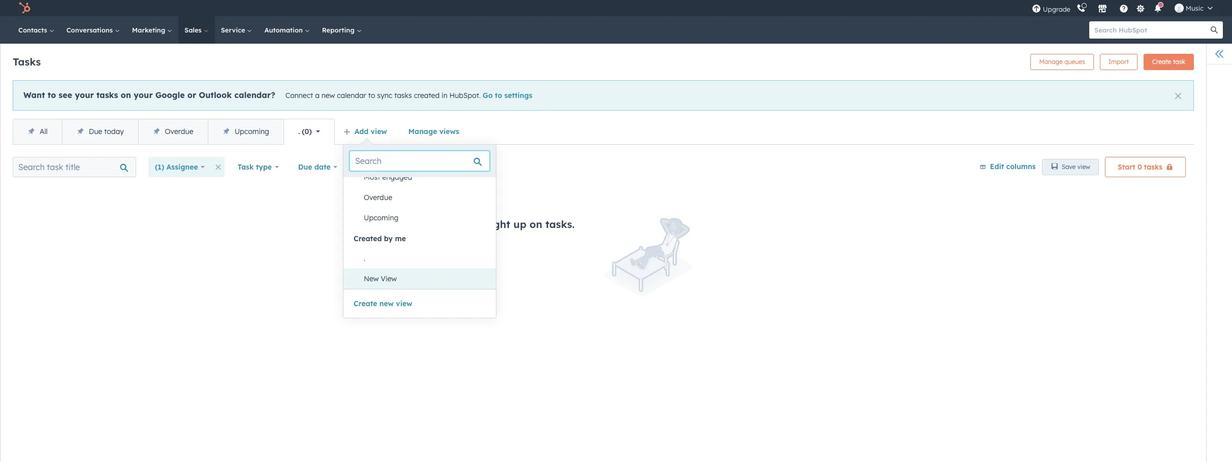 Task type: locate. For each thing, give the bounding box(es) containing it.
add view
[[355, 127, 387, 136]]

settings link
[[1135, 3, 1147, 13]]

0 right start
[[1138, 163, 1142, 172]]

up
[[514, 218, 527, 231]]

filters
[[437, 163, 457, 172]]

. for . ( 0 )
[[298, 127, 300, 136]]

upgrade
[[1043, 5, 1071, 13]]

view
[[371, 127, 387, 136], [1078, 163, 1091, 171], [396, 299, 412, 308]]

2 horizontal spatial tasks
[[1144, 163, 1163, 172]]

help button
[[1115, 0, 1133, 16]]

0 horizontal spatial 0
[[305, 127, 309, 136]]

upgrade image
[[1032, 4, 1041, 13]]

navigation containing all
[[13, 119, 335, 145]]

1 vertical spatial overdue
[[364, 193, 392, 202]]

view inside save view button
[[1078, 163, 1091, 171]]

create inside button
[[354, 299, 377, 308]]

0 horizontal spatial on
[[121, 90, 131, 100]]

1 horizontal spatial view
[[396, 299, 412, 308]]

notifications image
[[1154, 5, 1163, 14]]

due left today at top
[[89, 127, 102, 136]]

manage inside tasks banner
[[1039, 58, 1063, 66]]

)
[[309, 127, 312, 136]]

Search task title search field
[[13, 157, 136, 177]]

to
[[48, 90, 56, 100], [368, 91, 375, 100], [495, 91, 502, 100]]

1 horizontal spatial .
[[364, 254, 365, 263]]

create inside tasks banner
[[1153, 58, 1172, 66]]

1 your from the left
[[75, 90, 94, 100]]

tasks up due today
[[96, 90, 118, 100]]

start
[[1118, 163, 1136, 172]]

new down "view"
[[379, 299, 394, 308]]

. down created
[[364, 254, 365, 263]]

1 horizontal spatial new
[[379, 299, 394, 308]]

.
[[298, 127, 300, 136], [364, 254, 365, 263]]

to right go
[[495, 91, 502, 100]]

0 vertical spatial .
[[298, 127, 300, 136]]

1 horizontal spatial overdue
[[364, 193, 392, 202]]

in
[[442, 91, 448, 100]]

list box
[[344, 86, 496, 289]]

0 horizontal spatial new
[[322, 91, 335, 100]]

. inside navigation
[[298, 127, 300, 136]]

overdue up (1) assignee popup button
[[165, 127, 193, 136]]

upcoming link
[[208, 119, 284, 144]]

due inside navigation
[[89, 127, 102, 136]]

0 vertical spatial 0
[[305, 127, 309, 136]]

want to see your tasks on your google or outlook calendar? alert
[[13, 80, 1194, 111]]

greg robinson image
[[1175, 4, 1184, 13]]

tasks right sync
[[394, 91, 412, 100]]

new view button
[[354, 269, 496, 289]]

create down 'new'
[[354, 299, 377, 308]]

1 horizontal spatial your
[[134, 90, 153, 100]]

to left sync
[[368, 91, 375, 100]]

0 vertical spatial overdue
[[165, 127, 193, 136]]

navigation
[[13, 119, 335, 145]]

0 horizontal spatial create
[[354, 299, 377, 308]]

overdue down most
[[364, 193, 392, 202]]

new inside want to see your tasks on your google or outlook calendar? alert
[[322, 91, 335, 100]]

settings
[[504, 91, 532, 100]]

0 vertical spatial new
[[322, 91, 335, 100]]

. button
[[354, 249, 496, 269]]

1 vertical spatial 0
[[1138, 163, 1142, 172]]

upcoming inside navigation
[[235, 127, 269, 136]]

upcoming up created by me on the left of page
[[364, 213, 399, 223]]

0 horizontal spatial manage
[[408, 127, 437, 136]]

reporting
[[322, 26, 356, 34]]

new
[[364, 274, 379, 284]]

due inside popup button
[[298, 163, 312, 172]]

your right see
[[75, 90, 94, 100]]

upcoming
[[235, 127, 269, 136], [364, 213, 399, 223]]

overdue
[[165, 127, 193, 136], [364, 193, 392, 202]]

create
[[1153, 58, 1172, 66], [354, 299, 377, 308]]

see
[[59, 90, 72, 100]]

1 vertical spatial .
[[364, 254, 365, 263]]

outlook
[[199, 90, 232, 100]]

0
[[305, 127, 309, 136], [1138, 163, 1142, 172]]

tasks right start
[[1144, 163, 1163, 172]]

1 vertical spatial due
[[298, 163, 312, 172]]

calling icon button
[[1073, 2, 1090, 15]]

0 horizontal spatial view
[[371, 127, 387, 136]]

music button
[[1169, 0, 1219, 16]]

0 vertical spatial view
[[371, 127, 387, 136]]

on
[[121, 90, 131, 100], [530, 218, 542, 231]]

0 horizontal spatial your
[[75, 90, 94, 100]]

0 horizontal spatial upcoming
[[235, 127, 269, 136]]

more filters link
[[400, 157, 464, 177]]

. left (
[[298, 127, 300, 136]]

new right a
[[322, 91, 335, 100]]

Search search field
[[350, 151, 490, 171]]

me
[[395, 234, 406, 243]]

1 vertical spatial create
[[354, 299, 377, 308]]

view
[[381, 274, 397, 284]]

add
[[355, 127, 369, 136]]

menu
[[1031, 0, 1220, 16]]

due for due date
[[298, 163, 312, 172]]

create task link
[[1144, 54, 1194, 70]]

or
[[187, 90, 196, 100]]

to left see
[[48, 90, 56, 100]]

view right "add"
[[371, 127, 387, 136]]

manage left queues
[[1039, 58, 1063, 66]]

1 horizontal spatial upcoming
[[364, 213, 399, 223]]

queue button
[[350, 157, 394, 177]]

. ( 0 )
[[298, 127, 312, 136]]

save
[[1062, 163, 1076, 171]]

2 horizontal spatial view
[[1078, 163, 1091, 171]]

upcoming up task type
[[235, 127, 269, 136]]

0 up due date
[[305, 127, 309, 136]]

overdue button
[[354, 188, 496, 208]]

service
[[221, 26, 247, 34]]

all
[[40, 127, 48, 136]]

you're
[[425, 218, 456, 231]]

0 horizontal spatial overdue
[[165, 127, 193, 136]]

on up today at top
[[121, 90, 131, 100]]

0 vertical spatial due
[[89, 127, 102, 136]]

all link
[[13, 119, 62, 144]]

. new view
[[364, 254, 397, 284]]

0 vertical spatial upcoming
[[235, 127, 269, 136]]

manage
[[1039, 58, 1063, 66], [408, 127, 437, 136]]

view inside add view popup button
[[371, 127, 387, 136]]

more
[[417, 163, 435, 172]]

0 vertical spatial on
[[121, 90, 131, 100]]

(1)
[[155, 163, 164, 172]]

1 vertical spatial new
[[379, 299, 394, 308]]

due left date
[[298, 163, 312, 172]]

0 horizontal spatial to
[[48, 90, 56, 100]]

assignee
[[166, 163, 198, 172]]

1 vertical spatial view
[[1078, 163, 1091, 171]]

edit columns button
[[980, 160, 1036, 174]]

help image
[[1119, 5, 1129, 14]]

1 horizontal spatial create
[[1153, 58, 1172, 66]]

most engaged button
[[354, 167, 496, 188]]

tasks inside button
[[1144, 163, 1163, 172]]

1 horizontal spatial tasks
[[394, 91, 412, 100]]

. inside . new view
[[364, 254, 365, 263]]

due today
[[89, 127, 124, 136]]

view right save
[[1078, 163, 1091, 171]]

1 horizontal spatial 0
[[1138, 163, 1142, 172]]

created
[[354, 234, 382, 243]]

1 vertical spatial on
[[530, 218, 542, 231]]

hubspot image
[[18, 2, 30, 14]]

today
[[104, 127, 124, 136]]

service link
[[215, 16, 258, 44]]

0 vertical spatial manage
[[1039, 58, 1063, 66]]

type
[[256, 163, 272, 172]]

1 horizontal spatial to
[[368, 91, 375, 100]]

manage left views
[[408, 127, 437, 136]]

0 vertical spatial create
[[1153, 58, 1172, 66]]

0 horizontal spatial due
[[89, 127, 102, 136]]

connect
[[285, 91, 313, 100]]

1 vertical spatial manage
[[408, 127, 437, 136]]

sync
[[377, 91, 392, 100]]

your left google
[[134, 90, 153, 100]]

queues
[[1065, 58, 1085, 66]]

2 vertical spatial view
[[396, 299, 412, 308]]

go to settings link
[[483, 91, 532, 100]]

search button
[[1206, 21, 1223, 39]]

engaged
[[382, 173, 412, 182]]

your
[[75, 90, 94, 100], [134, 90, 153, 100]]

contacts
[[18, 26, 49, 34]]

create left task
[[1153, 58, 1172, 66]]

tasks
[[96, 90, 118, 100], [394, 91, 412, 100], [1144, 163, 1163, 172]]

view down "view"
[[396, 299, 412, 308]]

import link
[[1100, 54, 1138, 70]]

1 horizontal spatial due
[[298, 163, 312, 172]]

1 horizontal spatial manage
[[1039, 58, 1063, 66]]

tasks.
[[546, 218, 575, 231]]

on right up
[[530, 218, 542, 231]]

reporting link
[[316, 16, 368, 44]]

0 horizontal spatial .
[[298, 127, 300, 136]]

1 vertical spatial upcoming
[[364, 213, 399, 223]]

contacts link
[[12, 16, 60, 44]]

marketplaces image
[[1098, 5, 1107, 14]]



Task type: describe. For each thing, give the bounding box(es) containing it.
edit columns
[[990, 162, 1036, 171]]

tasks
[[13, 55, 41, 68]]

on inside alert
[[121, 90, 131, 100]]

list box containing most engaged
[[344, 86, 496, 289]]

due date
[[298, 163, 331, 172]]

queue
[[357, 163, 380, 172]]

created
[[414, 91, 440, 100]]

new inside button
[[379, 299, 394, 308]]

edit
[[990, 162, 1004, 171]]

settings image
[[1136, 4, 1146, 13]]

upcoming inside button
[[364, 213, 399, 223]]

notifications button
[[1149, 0, 1167, 16]]

menu containing music
[[1031, 0, 1220, 16]]

hubspot.
[[450, 91, 481, 100]]

overdue inside button
[[364, 193, 392, 202]]

manage queues link
[[1031, 54, 1094, 70]]

due date button
[[292, 157, 344, 177]]

overdue inside navigation
[[165, 127, 193, 136]]

sales link
[[178, 16, 215, 44]]

conversations link
[[60, 16, 126, 44]]

2 horizontal spatial to
[[495, 91, 502, 100]]

manage views
[[408, 127, 459, 136]]

(
[[302, 127, 305, 136]]

task type
[[238, 163, 272, 172]]

columns
[[1006, 162, 1036, 171]]

start 0 tasks button
[[1105, 157, 1186, 177]]

calendar?
[[234, 90, 275, 100]]

create task
[[1153, 58, 1186, 66]]

1 horizontal spatial on
[[530, 218, 542, 231]]

caught
[[475, 218, 510, 231]]

create for create new view
[[354, 299, 377, 308]]

start 0 tasks
[[1118, 163, 1163, 172]]

. for . new view
[[364, 254, 365, 263]]

automation link
[[258, 16, 316, 44]]

(1) assignee button
[[148, 157, 212, 177]]

manage for manage views
[[408, 127, 437, 136]]

want to see your tasks on your google or outlook calendar?
[[23, 90, 275, 100]]

tasks banner
[[13, 51, 1194, 70]]

by
[[384, 234, 393, 243]]

calendar
[[337, 91, 366, 100]]

2 your from the left
[[134, 90, 153, 100]]

conversations
[[66, 26, 115, 34]]

want
[[23, 90, 45, 100]]

view for save view
[[1078, 163, 1091, 171]]

create for create task
[[1153, 58, 1172, 66]]

task
[[238, 163, 254, 172]]

due for due today
[[89, 127, 102, 136]]

task type button
[[231, 157, 285, 177]]

date
[[314, 163, 331, 172]]

search image
[[1211, 26, 1218, 34]]

view for add view
[[371, 127, 387, 136]]

created by me button
[[344, 230, 496, 247]]

manage queues
[[1039, 58, 1085, 66]]

a
[[315, 91, 320, 100]]

music
[[1186, 4, 1204, 12]]

overdue link
[[138, 119, 208, 144]]

0 horizontal spatial tasks
[[96, 90, 118, 100]]

manage views link
[[402, 121, 466, 142]]

google
[[155, 90, 185, 100]]

you're all caught up on tasks.
[[425, 218, 575, 231]]

views
[[439, 127, 459, 136]]

marketing
[[132, 26, 167, 34]]

most engaged
[[364, 173, 412, 182]]

calling icon image
[[1077, 4, 1086, 13]]

most
[[364, 173, 380, 182]]

(1) assignee
[[155, 163, 198, 172]]

save view
[[1062, 163, 1091, 171]]

marketplaces button
[[1092, 0, 1113, 16]]

0 inside button
[[1138, 163, 1142, 172]]

hubspot link
[[12, 2, 38, 14]]

manage for manage queues
[[1039, 58, 1063, 66]]

view inside create new view button
[[396, 299, 412, 308]]

save view button
[[1042, 159, 1099, 175]]

import
[[1109, 58, 1129, 66]]

0 inside navigation
[[305, 127, 309, 136]]

close image
[[1175, 93, 1182, 99]]

create new view
[[354, 299, 412, 308]]

add view button
[[337, 121, 396, 142]]

all
[[459, 218, 472, 231]]

more filters
[[417, 163, 457, 172]]

automation
[[264, 26, 305, 34]]

upcoming button
[[354, 208, 496, 228]]

created by me
[[354, 234, 406, 243]]

connect a new calendar to sync tasks created in hubspot. go to settings
[[285, 91, 532, 100]]

task
[[1173, 58, 1186, 66]]

Search HubSpot search field
[[1090, 21, 1214, 39]]



Task type: vqa. For each thing, say whether or not it's contained in the screenshot.
Oct
no



